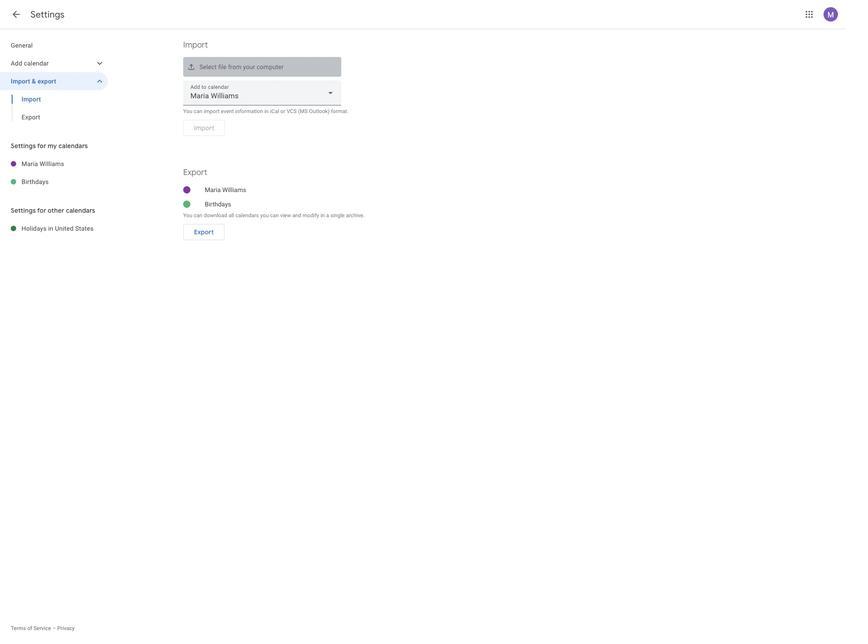 Task type: vqa. For each thing, say whether or not it's contained in the screenshot.
VCS
yes



Task type: describe. For each thing, give the bounding box(es) containing it.
states
[[75, 225, 94, 232]]

all
[[229, 213, 234, 219]]

view
[[280, 213, 291, 219]]

in inside tree item
[[48, 225, 53, 232]]

birthdays tree item
[[0, 173, 108, 191]]

export for export
[[194, 228, 214, 236]]

or
[[281, 108, 285, 115]]

my
[[48, 142, 57, 150]]

tree containing general
[[0, 36, 108, 126]]

maria williams tree item
[[0, 155, 108, 173]]

add calendar
[[11, 60, 49, 67]]

1 vertical spatial maria
[[205, 187, 221, 194]]

service
[[34, 626, 51, 632]]

birthdays link
[[22, 173, 108, 191]]

calendars for settings for my calendars
[[59, 142, 88, 150]]

maria inside tree item
[[22, 160, 38, 168]]

holidays
[[22, 225, 47, 232]]

from
[[228, 63, 242, 71]]

for for other
[[37, 207, 46, 215]]

modify
[[303, 213, 319, 219]]

ical
[[270, 108, 279, 115]]

1 horizontal spatial maria williams
[[205, 187, 246, 194]]

you
[[260, 213, 269, 219]]

import & export tree item
[[0, 72, 108, 90]]

terms of service – privacy
[[11, 626, 75, 632]]

import inside 'group'
[[22, 96, 41, 103]]

import inside tree item
[[11, 78, 30, 85]]

go back image
[[11, 9, 22, 20]]

single
[[331, 213, 345, 219]]

settings for other calendars
[[11, 207, 95, 215]]

birthdays inside tree item
[[22, 178, 49, 186]]

can for import
[[194, 108, 203, 115]]

settings for settings for my calendars
[[11, 142, 36, 150]]

information
[[235, 108, 263, 115]]

(ms
[[298, 108, 308, 115]]

united
[[55, 225, 74, 232]]

–
[[52, 626, 56, 632]]

outlook)
[[309, 108, 330, 115]]

archive.
[[346, 213, 365, 219]]

you can import event information in ical or vcs (ms outlook) format.
[[183, 108, 349, 115]]



Task type: locate. For each thing, give the bounding box(es) containing it.
maria down 'settings for my calendars'
[[22, 160, 38, 168]]

calendars up states
[[66, 207, 95, 215]]

1 vertical spatial you
[[183, 213, 192, 219]]

0 horizontal spatial williams
[[40, 160, 64, 168]]

calendar
[[24, 60, 49, 67]]

calendars for settings for other calendars
[[66, 207, 95, 215]]

&
[[32, 78, 36, 85]]

maria williams
[[22, 160, 64, 168], [205, 187, 246, 194]]

0 vertical spatial in
[[265, 108, 269, 115]]

export for general
[[22, 114, 40, 121]]

import down the import & export
[[22, 96, 41, 103]]

williams inside tree item
[[40, 160, 64, 168]]

2 for from the top
[[37, 207, 46, 215]]

0 vertical spatial import
[[183, 40, 208, 50]]

other
[[48, 207, 64, 215]]

2 vertical spatial settings
[[11, 207, 36, 215]]

holidays in united states tree item
[[0, 220, 108, 238]]

calendars right 'my'
[[59, 142, 88, 150]]

for left other
[[37, 207, 46, 215]]

maria williams up all
[[205, 187, 246, 194]]

0 horizontal spatial maria
[[22, 160, 38, 168]]

birthdays
[[22, 178, 49, 186], [205, 201, 231, 208]]

you for import
[[183, 108, 192, 115]]

settings up holidays
[[11, 207, 36, 215]]

you
[[183, 108, 192, 115], [183, 213, 192, 219]]

1 vertical spatial export
[[183, 168, 207, 178]]

2 vertical spatial export
[[194, 228, 214, 236]]

calendars
[[59, 142, 88, 150], [66, 207, 95, 215], [236, 213, 259, 219]]

format.
[[331, 108, 349, 115]]

holidays in united states link
[[22, 220, 108, 238]]

1 vertical spatial maria williams
[[205, 187, 246, 194]]

terms
[[11, 626, 26, 632]]

0 horizontal spatial in
[[48, 225, 53, 232]]

birthdays down maria williams tree item
[[22, 178, 49, 186]]

maria up download
[[205, 187, 221, 194]]

in left ical
[[265, 108, 269, 115]]

import
[[204, 108, 220, 115]]

for
[[37, 142, 46, 150], [37, 207, 46, 215]]

privacy link
[[57, 626, 75, 632]]

in
[[265, 108, 269, 115], [321, 213, 325, 219], [48, 225, 53, 232]]

0 vertical spatial you
[[183, 108, 192, 115]]

williams
[[40, 160, 64, 168], [222, 187, 246, 194]]

export
[[22, 114, 40, 121], [183, 168, 207, 178], [194, 228, 214, 236]]

settings
[[31, 9, 65, 20], [11, 142, 36, 150], [11, 207, 36, 215]]

import up select
[[183, 40, 208, 50]]

terms of service link
[[11, 626, 51, 632]]

and
[[293, 213, 301, 219]]

vcs
[[287, 108, 297, 115]]

settings heading
[[31, 9, 65, 20]]

event
[[221, 108, 234, 115]]

maria williams down 'settings for my calendars'
[[22, 160, 64, 168]]

privacy
[[57, 626, 75, 632]]

1 vertical spatial in
[[321, 213, 325, 219]]

holidays in united states
[[22, 225, 94, 232]]

a
[[326, 213, 329, 219]]

williams up all
[[222, 187, 246, 194]]

1 you from the top
[[183, 108, 192, 115]]

you can download all calendars you can view and modify in a single archive.
[[183, 213, 365, 219]]

maria
[[22, 160, 38, 168], [205, 187, 221, 194]]

you left download
[[183, 213, 192, 219]]

in left the united
[[48, 225, 53, 232]]

for for my
[[37, 142, 46, 150]]

import
[[183, 40, 208, 50], [11, 78, 30, 85], [22, 96, 41, 103]]

1 vertical spatial for
[[37, 207, 46, 215]]

in left the 'a'
[[321, 213, 325, 219]]

2 horizontal spatial in
[[321, 213, 325, 219]]

select
[[200, 63, 217, 71]]

for left 'my'
[[37, 142, 46, 150]]

1 horizontal spatial williams
[[222, 187, 246, 194]]

1 horizontal spatial in
[[265, 108, 269, 115]]

williams down 'my'
[[40, 160, 64, 168]]

1 vertical spatial settings
[[11, 142, 36, 150]]

1 horizontal spatial maria
[[205, 187, 221, 194]]

birthdays up download
[[205, 201, 231, 208]]

select file from your computer
[[200, 63, 284, 71]]

0 vertical spatial maria
[[22, 160, 38, 168]]

add
[[11, 60, 22, 67]]

1 for from the top
[[37, 142, 46, 150]]

your
[[243, 63, 255, 71]]

1 vertical spatial birthdays
[[205, 201, 231, 208]]

1 horizontal spatial birthdays
[[205, 201, 231, 208]]

settings left 'my'
[[11, 142, 36, 150]]

0 horizontal spatial birthdays
[[22, 178, 49, 186]]

calendars right all
[[236, 213, 259, 219]]

maria williams inside tree item
[[22, 160, 64, 168]]

2 vertical spatial import
[[22, 96, 41, 103]]

import left &
[[11, 78, 30, 85]]

group containing import
[[0, 90, 108, 126]]

0 vertical spatial williams
[[40, 160, 64, 168]]

tree
[[0, 36, 108, 126]]

import & export
[[11, 78, 56, 85]]

0 horizontal spatial maria williams
[[22, 160, 64, 168]]

download
[[204, 213, 227, 219]]

can left download
[[194, 213, 203, 219]]

1 vertical spatial williams
[[222, 187, 246, 194]]

0 vertical spatial export
[[22, 114, 40, 121]]

can left import
[[194, 108, 203, 115]]

you for export
[[183, 213, 192, 219]]

settings for my calendars
[[11, 142, 88, 150]]

0 vertical spatial settings
[[31, 9, 65, 20]]

you left import
[[183, 108, 192, 115]]

None field
[[183, 80, 342, 106]]

2 you from the top
[[183, 213, 192, 219]]

general
[[11, 42, 33, 49]]

0 vertical spatial for
[[37, 142, 46, 150]]

export
[[38, 78, 56, 85]]

group
[[0, 90, 108, 126]]

can right the you
[[270, 213, 279, 219]]

0 vertical spatial birthdays
[[22, 178, 49, 186]]

file
[[218, 63, 227, 71]]

computer
[[257, 63, 284, 71]]

settings right the go back image
[[31, 9, 65, 20]]

settings for settings for other calendars
[[11, 207, 36, 215]]

settings for my calendars tree
[[0, 155, 108, 191]]

export inside 'group'
[[22, 114, 40, 121]]

of
[[27, 626, 32, 632]]

can
[[194, 108, 203, 115], [194, 213, 203, 219], [270, 213, 279, 219]]

2 vertical spatial in
[[48, 225, 53, 232]]

settings for settings
[[31, 9, 65, 20]]

select file from your computer button
[[183, 57, 342, 77]]

1 vertical spatial import
[[11, 78, 30, 85]]

can for export
[[194, 213, 203, 219]]

0 vertical spatial maria williams
[[22, 160, 64, 168]]



